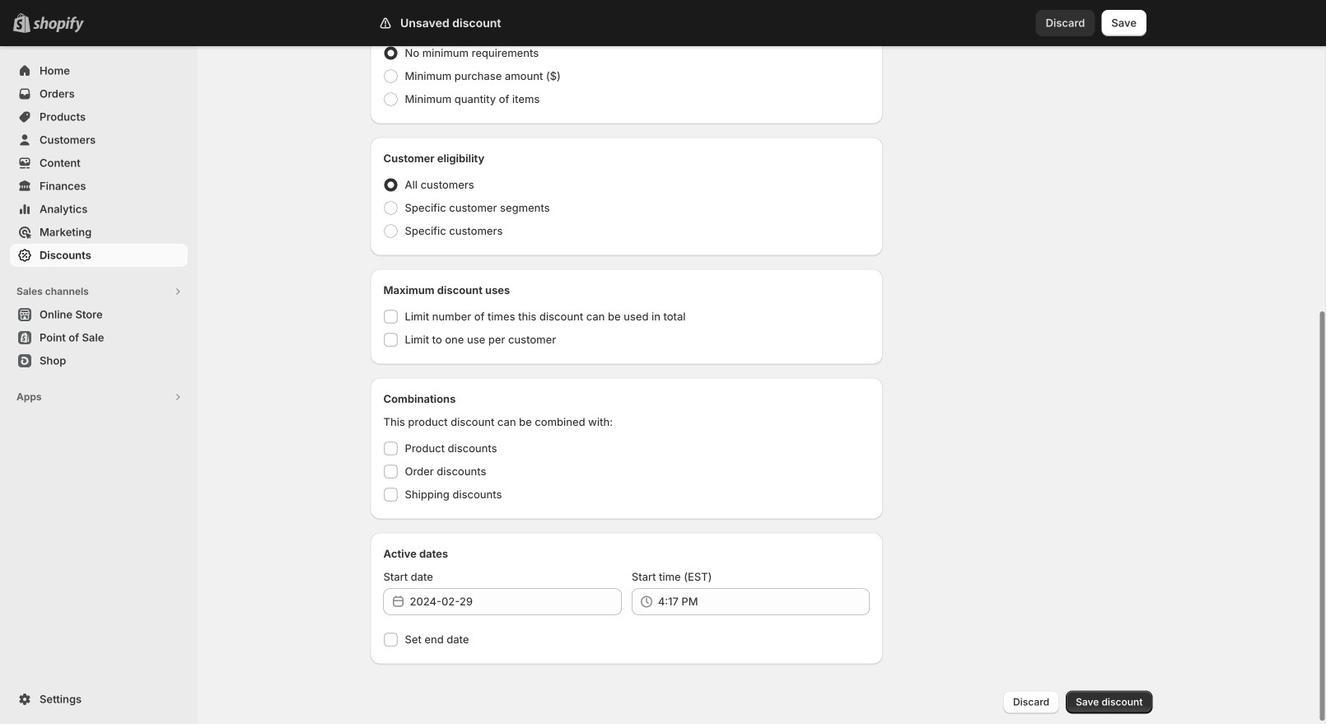 Task type: vqa. For each thing, say whether or not it's contained in the screenshot.
'YYYY-MM-DD' Text Field
yes



Task type: locate. For each thing, give the bounding box(es) containing it.
Enter time text field
[[658, 589, 870, 615]]



Task type: describe. For each thing, give the bounding box(es) containing it.
shopify image
[[33, 16, 84, 33]]

YYYY-MM-DD text field
[[410, 589, 622, 615]]



